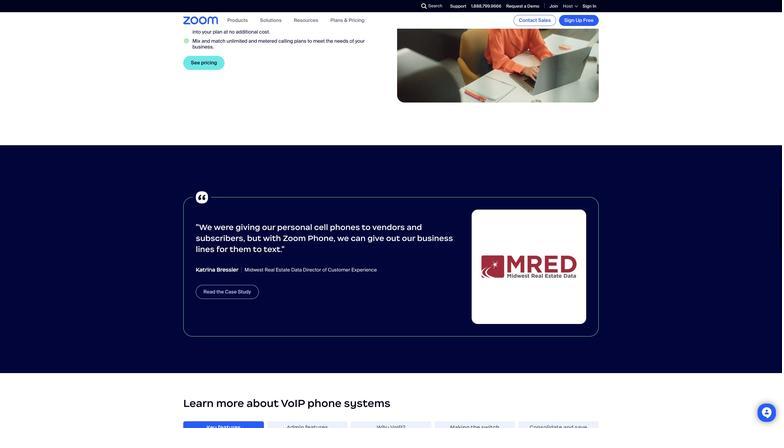 Task type: vqa. For each thing, say whether or not it's contained in the screenshot.
In
yes



Task type: locate. For each thing, give the bounding box(es) containing it.
additional
[[236, 28, 258, 35]]

plans left the &
[[331, 17, 343, 24]]

cell
[[314, 222, 328, 232]]

the right meet
[[326, 37, 333, 44]]

our right out
[[402, 233, 415, 243]]

1 horizontal spatial of
[[350, 37, 354, 44]]

in
[[593, 3, 596, 9]]

of
[[350, 37, 354, 44], [322, 266, 327, 273]]

no
[[229, 28, 235, 35]]

sign left in
[[583, 3, 592, 9]]

None search field
[[399, 1, 423, 11]]

can
[[351, 233, 366, 243]]

to down but
[[253, 244, 262, 254]]

support link
[[450, 3, 466, 9]]

mix
[[193, 37, 201, 44]]

and inside essential features like e911, sms/mms, unlimited call recording, and more are bundled into your plan at no additional cost.
[[335, 22, 344, 29]]

recording,
[[311, 22, 334, 29]]

of right director in the left of the page
[[322, 266, 327, 273]]

up
[[576, 17, 582, 24]]

1 per from the left
[[247, 13, 255, 19]]

unlimited down month.
[[280, 22, 301, 29]]

1 horizontal spatial sign
[[583, 3, 592, 9]]

plan
[[213, 28, 222, 35]]

0 horizontal spatial sign
[[564, 17, 575, 24]]

lines
[[196, 244, 215, 254]]

sign for sign up free
[[564, 17, 575, 24]]

sales
[[538, 17, 551, 24]]

sign left up
[[564, 17, 575, 24]]

and left the &
[[335, 22, 344, 29]]

case
[[225, 288, 237, 295]]

0 horizontal spatial plans
[[193, 13, 205, 19]]

our
[[262, 222, 275, 232], [402, 233, 415, 243]]

of right needs on the top of page
[[350, 37, 354, 44]]

systems
[[344, 397, 391, 410]]

contact
[[519, 17, 537, 24]]

2 per from the left
[[267, 13, 275, 19]]

1 horizontal spatial unlimited
[[280, 22, 301, 29]]

your right 'into'
[[202, 28, 212, 35]]

solutions
[[260, 17, 282, 24]]

midwest
[[245, 266, 264, 273]]

contact sales link
[[514, 15, 556, 26]]

bressler
[[217, 266, 239, 273]]

1 vertical spatial of
[[322, 266, 327, 273]]

essential features like e911, sms/mms, unlimited call recording, and more are bundled into your plan at no additional cost.
[[193, 22, 385, 35]]

to
[[308, 37, 312, 44], [362, 222, 371, 232], [253, 244, 262, 254]]

out
[[386, 233, 400, 243]]

to up can
[[362, 222, 371, 232]]

0 horizontal spatial more
[[216, 397, 244, 410]]

voip
[[281, 397, 305, 410]]

1 horizontal spatial more
[[345, 22, 357, 29]]

unlimited down no
[[227, 37, 247, 44]]

your
[[202, 28, 212, 35], [355, 37, 365, 44]]

1 vertical spatial our
[[402, 233, 415, 243]]

1 vertical spatial unlimited
[[227, 37, 247, 44]]

0 vertical spatial our
[[262, 222, 275, 232]]

0 horizontal spatial your
[[202, 28, 212, 35]]

more
[[345, 22, 357, 29], [216, 397, 244, 410]]

sign up free
[[564, 17, 594, 24]]

plans up essential
[[193, 13, 205, 19]]

into
[[193, 28, 201, 35]]

1 vertical spatial your
[[355, 37, 365, 44]]

like
[[234, 22, 241, 29]]

estate
[[276, 266, 290, 273]]

and up business in the bottom of the page
[[407, 222, 422, 232]]

from
[[217, 13, 228, 19]]

1 horizontal spatial plans
[[331, 17, 343, 24]]

demo
[[527, 3, 540, 9]]

and
[[335, 22, 344, 29], [202, 37, 210, 44], [249, 37, 257, 44], [407, 222, 422, 232]]

our up with
[[262, 222, 275, 232]]

per right user
[[267, 13, 275, 19]]

sign in
[[583, 3, 596, 9]]

1 horizontal spatial to
[[308, 37, 312, 44]]

support
[[450, 3, 466, 9]]

plans for plans start from just $10 per user per month.
[[193, 13, 205, 19]]

1 vertical spatial to
[[362, 222, 371, 232]]

the
[[326, 37, 333, 44], [217, 288, 224, 295]]

0 vertical spatial to
[[308, 37, 312, 44]]

business.
[[193, 43, 214, 49]]

read the case study link
[[196, 285, 259, 299]]

1 vertical spatial the
[[217, 288, 224, 295]]

pricing
[[349, 17, 365, 24]]

0 vertical spatial sign
[[583, 3, 592, 9]]

to left meet
[[308, 37, 312, 44]]

0 horizontal spatial unlimited
[[227, 37, 247, 44]]

testimonialcarouselitemblockproxy-0 element
[[183, 188, 599, 336]]

0 horizontal spatial of
[[322, 266, 327, 273]]

katrina bressler
[[196, 266, 239, 273]]

tabs tab list
[[183, 421, 599, 429]]

0 horizontal spatial the
[[217, 288, 224, 295]]

contact sales
[[519, 17, 551, 24]]

phone
[[308, 397, 342, 410]]

0 vertical spatial of
[[350, 37, 354, 44]]

0 vertical spatial more
[[345, 22, 357, 29]]

data
[[291, 266, 302, 273]]

sign
[[583, 3, 592, 9], [564, 17, 575, 24]]

per right '$10'
[[247, 13, 255, 19]]

1 vertical spatial more
[[216, 397, 244, 410]]

0 vertical spatial the
[[326, 37, 333, 44]]

0 horizontal spatial our
[[262, 222, 275, 232]]

0 horizontal spatial per
[[247, 13, 255, 19]]

0 vertical spatial your
[[202, 28, 212, 35]]

phones
[[330, 222, 360, 232]]

1 horizontal spatial your
[[355, 37, 365, 44]]

subscribers,
[[196, 233, 245, 243]]

products button
[[227, 17, 248, 24]]

of inside testimonialcarouselitemblockproxy-0 element
[[322, 266, 327, 273]]

and down additional
[[249, 37, 257, 44]]

were
[[214, 222, 234, 232]]

resources button
[[294, 17, 318, 24]]

start
[[206, 13, 216, 19]]

the left the case
[[217, 288, 224, 295]]

0 horizontal spatial to
[[253, 244, 262, 254]]

mred logo image
[[472, 209, 586, 324]]

resources
[[294, 17, 318, 24]]

unlimited inside mix and match unlimited and metered calling plans to meet the needs of your business.
[[227, 37, 247, 44]]

of inside mix and match unlimited and metered calling plans to meet the needs of your business.
[[350, 37, 354, 44]]

plans
[[193, 13, 205, 19], [331, 17, 343, 24]]

your down are
[[355, 37, 365, 44]]

search image
[[421, 3, 427, 9], [421, 3, 427, 9]]

about
[[247, 397, 279, 410]]

read
[[204, 288, 215, 295]]

1 horizontal spatial per
[[267, 13, 275, 19]]

2 vertical spatial to
[[253, 244, 262, 254]]

giving
[[236, 222, 260, 232]]

1.888.799.9666
[[471, 3, 501, 9]]

0 vertical spatial unlimited
[[280, 22, 301, 29]]

1 vertical spatial sign
[[564, 17, 575, 24]]

mix and match unlimited and metered calling plans to meet the needs of your business.
[[193, 37, 365, 49]]

your inside mix and match unlimited and metered calling plans to meet the needs of your business.
[[355, 37, 365, 44]]

just
[[229, 13, 237, 19]]

1 horizontal spatial the
[[326, 37, 333, 44]]

your for into
[[202, 28, 212, 35]]

unlimited inside essential features like e911, sms/mms, unlimited call recording, and more are bundled into your plan at no additional cost.
[[280, 22, 301, 29]]

your inside essential features like e911, sms/mms, unlimited call recording, and more are bundled into your plan at no additional cost.
[[202, 28, 212, 35]]

sign for sign in
[[583, 3, 592, 9]]

plans & pricing
[[331, 17, 365, 24]]



Task type: describe. For each thing, give the bounding box(es) containing it.
2 horizontal spatial to
[[362, 222, 371, 232]]

needs
[[334, 37, 348, 44]]

text."
[[264, 244, 285, 254]]

are
[[358, 22, 365, 29]]

features
[[214, 22, 232, 29]]

and right mix
[[202, 37, 210, 44]]

sms/mms,
[[254, 22, 279, 29]]

katrina
[[196, 266, 215, 273]]

bundled
[[366, 22, 385, 29]]

for
[[216, 244, 228, 254]]

study
[[238, 288, 251, 295]]

your for of
[[355, 37, 365, 44]]

phone,
[[308, 233, 336, 243]]

plans & pricing link
[[331, 17, 365, 24]]

free
[[583, 17, 594, 24]]

meet
[[313, 37, 325, 44]]

the inside mix and match unlimited and metered calling plans to meet the needs of your business.
[[326, 37, 333, 44]]

read the case study
[[204, 288, 251, 295]]

plans start from just $10 per user per month.
[[193, 13, 291, 19]]

container image
[[183, 14, 189, 20]]

experience
[[351, 266, 377, 273]]

the inside testimonialcarouselitemblockproxy-0 element
[[217, 288, 224, 295]]

user
[[256, 13, 266, 19]]

at
[[224, 28, 228, 35]]

calling
[[278, 37, 293, 44]]

packages that fit your business image
[[397, 0, 599, 102]]

join
[[550, 3, 558, 9]]

see pricing link
[[183, 55, 225, 69]]

to inside mix and match unlimited and metered calling plans to meet the needs of your business.
[[308, 37, 312, 44]]

solutions button
[[260, 17, 282, 24]]

learn more about voip phone systems
[[183, 397, 391, 410]]

search
[[428, 3, 442, 9]]

real
[[265, 266, 275, 273]]

and inside "we were giving our personal cell phones to vendors and subscribers, but with zoom phone, we can give out our business lines for them to text."
[[407, 222, 422, 232]]

learn
[[183, 397, 214, 410]]

match
[[211, 37, 226, 44]]

testimonial icon image
[[193, 188, 211, 206]]

products
[[227, 17, 248, 24]]

them
[[230, 244, 251, 254]]

"we
[[196, 222, 212, 232]]

plans
[[294, 37, 306, 44]]

zoom
[[283, 233, 306, 243]]

give
[[368, 233, 384, 243]]

1.888.799.9666 link
[[471, 3, 501, 9]]

but
[[247, 233, 261, 243]]

customer
[[328, 266, 350, 273]]

a
[[524, 3, 527, 9]]

join link
[[550, 3, 558, 9]]

e911,
[[242, 22, 253, 29]]

essential
[[193, 22, 213, 29]]

host button
[[563, 3, 578, 9]]

with
[[263, 233, 281, 243]]

sign in link
[[583, 3, 596, 9]]

more inside essential features like e911, sms/mms, unlimited call recording, and more are bundled into your plan at no additional cost.
[[345, 22, 357, 29]]

$10
[[238, 13, 246, 19]]

metered
[[258, 37, 277, 44]]

cost.
[[259, 28, 270, 35]]

&
[[344, 17, 348, 24]]

host
[[563, 3, 573, 9]]

vendors
[[372, 222, 405, 232]]

request
[[506, 3, 523, 9]]

see pricing
[[191, 59, 217, 65]]

personal
[[277, 222, 312, 232]]

request a demo
[[506, 3, 540, 9]]

business
[[417, 233, 453, 243]]

1 horizontal spatial our
[[402, 233, 415, 243]]

request a demo link
[[506, 3, 540, 9]]

see
[[191, 59, 200, 65]]

sign up free link
[[559, 15, 599, 26]]

pricing
[[201, 59, 217, 65]]

"we were giving our personal cell phones to vendors and subscribers, but with zoom phone, we can give out our business lines for them to text."
[[196, 222, 453, 254]]

director
[[303, 266, 321, 273]]

plans for plans & pricing
[[331, 17, 343, 24]]

call
[[302, 22, 310, 29]]

zoom logo image
[[183, 17, 218, 24]]

midwest real estate data director of customer experience
[[245, 266, 377, 273]]



